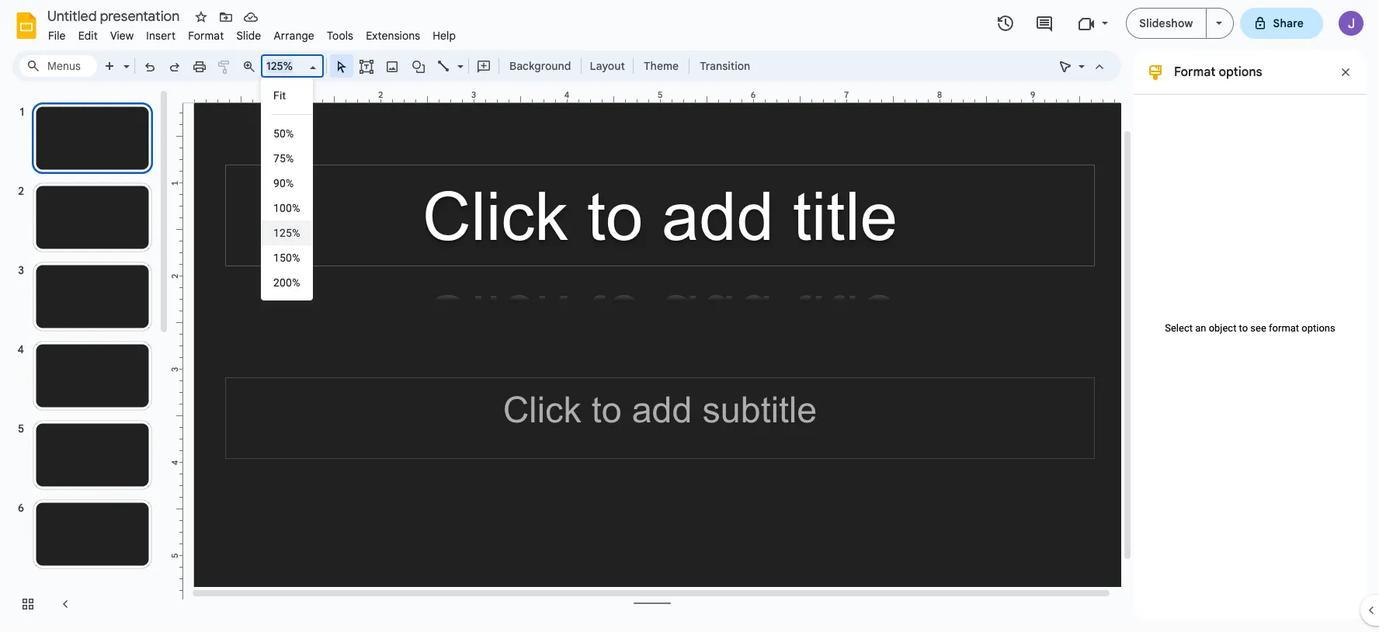 Task type: locate. For each thing, give the bounding box(es) containing it.
1 vertical spatial format
[[1175, 64, 1216, 80]]

insert menu item
[[140, 26, 182, 45]]

format down slideshow button
[[1175, 64, 1216, 80]]

slideshow
[[1140, 16, 1194, 30]]

main toolbar
[[96, 54, 759, 78]]

navigation inside format options application
[[0, 88, 171, 632]]

format inside section
[[1175, 64, 1216, 80]]

edit
[[78, 29, 98, 43]]

menu bar containing file
[[42, 20, 462, 46]]

format inside "menu item"
[[188, 29, 224, 43]]

to
[[1240, 323, 1249, 334]]

file menu item
[[42, 26, 72, 45]]

list box containing fit
[[261, 78, 313, 301]]

200%
[[274, 277, 300, 289]]

fit
[[274, 89, 286, 102]]

format
[[188, 29, 224, 43], [1175, 64, 1216, 80]]

list box
[[261, 78, 313, 301]]

navigation
[[0, 88, 171, 632]]

150%
[[274, 252, 300, 264]]

format for format
[[188, 29, 224, 43]]

0 vertical spatial format
[[188, 29, 224, 43]]

1 horizontal spatial options
[[1303, 323, 1336, 334]]

1 vertical spatial options
[[1303, 323, 1336, 334]]

select
[[1166, 323, 1193, 334]]

view
[[110, 29, 134, 43]]

format down star checkbox
[[188, 29, 224, 43]]

menu bar
[[42, 20, 462, 46]]

arrange menu item
[[268, 26, 321, 45]]

None field
[[261, 54, 324, 78]]

presentation options image
[[1216, 22, 1223, 25]]

new slide with layout image
[[120, 56, 130, 61]]

90%
[[274, 177, 294, 190]]

background
[[510, 59, 571, 73]]

1 horizontal spatial format
[[1175, 64, 1216, 80]]

format options
[[1175, 64, 1263, 80]]

layout
[[590, 59, 625, 73]]

theme
[[644, 59, 679, 73]]

extensions menu item
[[360, 26, 427, 45]]

mode and view toolbar
[[1054, 51, 1113, 82]]

an
[[1196, 323, 1207, 334]]

slide menu item
[[230, 26, 268, 45]]

Zoom text field
[[264, 55, 308, 77]]

0 horizontal spatial options
[[1219, 64, 1263, 80]]

help menu item
[[427, 26, 462, 45]]

options down presentation options icon
[[1219, 64, 1263, 80]]

Star checkbox
[[190, 6, 212, 28]]

0 horizontal spatial format
[[188, 29, 224, 43]]

options right format
[[1303, 323, 1336, 334]]

50%
[[274, 127, 294, 140]]

theme button
[[637, 54, 686, 78]]

live pointer settings image
[[1075, 56, 1085, 61]]

none field inside menu bar banner
[[261, 54, 324, 78]]

edit menu item
[[72, 26, 104, 45]]

insert image image
[[383, 55, 401, 77]]

select an object to see format options element
[[1158, 323, 1344, 334]]

format options section
[[1134, 51, 1368, 620]]

options
[[1219, 64, 1263, 80], [1303, 323, 1336, 334]]



Task type: describe. For each thing, give the bounding box(es) containing it.
transition
[[700, 59, 751, 73]]

select an object to see format options
[[1166, 323, 1336, 334]]

file
[[48, 29, 66, 43]]

help
[[433, 29, 456, 43]]

arrange
[[274, 29, 315, 43]]

slideshow button
[[1127, 8, 1207, 39]]

format options application
[[0, 0, 1380, 632]]

share button
[[1241, 8, 1324, 39]]

0 vertical spatial options
[[1219, 64, 1263, 80]]

layout button
[[585, 54, 630, 78]]

background button
[[503, 54, 578, 78]]

see
[[1251, 323, 1267, 334]]

shape image
[[410, 55, 428, 77]]

Menus field
[[19, 55, 97, 77]]

format
[[1270, 323, 1300, 334]]

menu bar banner
[[0, 0, 1380, 632]]

menu bar inside menu bar banner
[[42, 20, 462, 46]]

share
[[1274, 16, 1305, 30]]

view menu item
[[104, 26, 140, 45]]

Rename text field
[[42, 6, 189, 25]]

format menu item
[[182, 26, 230, 45]]

tools
[[327, 29, 354, 43]]

transition button
[[693, 54, 758, 78]]

slide
[[237, 29, 261, 43]]

75%
[[274, 152, 294, 165]]

extensions
[[366, 29, 421, 43]]

125%
[[274, 227, 300, 239]]

tools menu item
[[321, 26, 360, 45]]

100%
[[274, 202, 300, 214]]

format for format options
[[1175, 64, 1216, 80]]

list box inside format options application
[[261, 78, 313, 301]]

object
[[1210, 323, 1237, 334]]

insert
[[146, 29, 176, 43]]



Task type: vqa. For each thing, say whether or not it's contained in the screenshot.
Auto-
no



